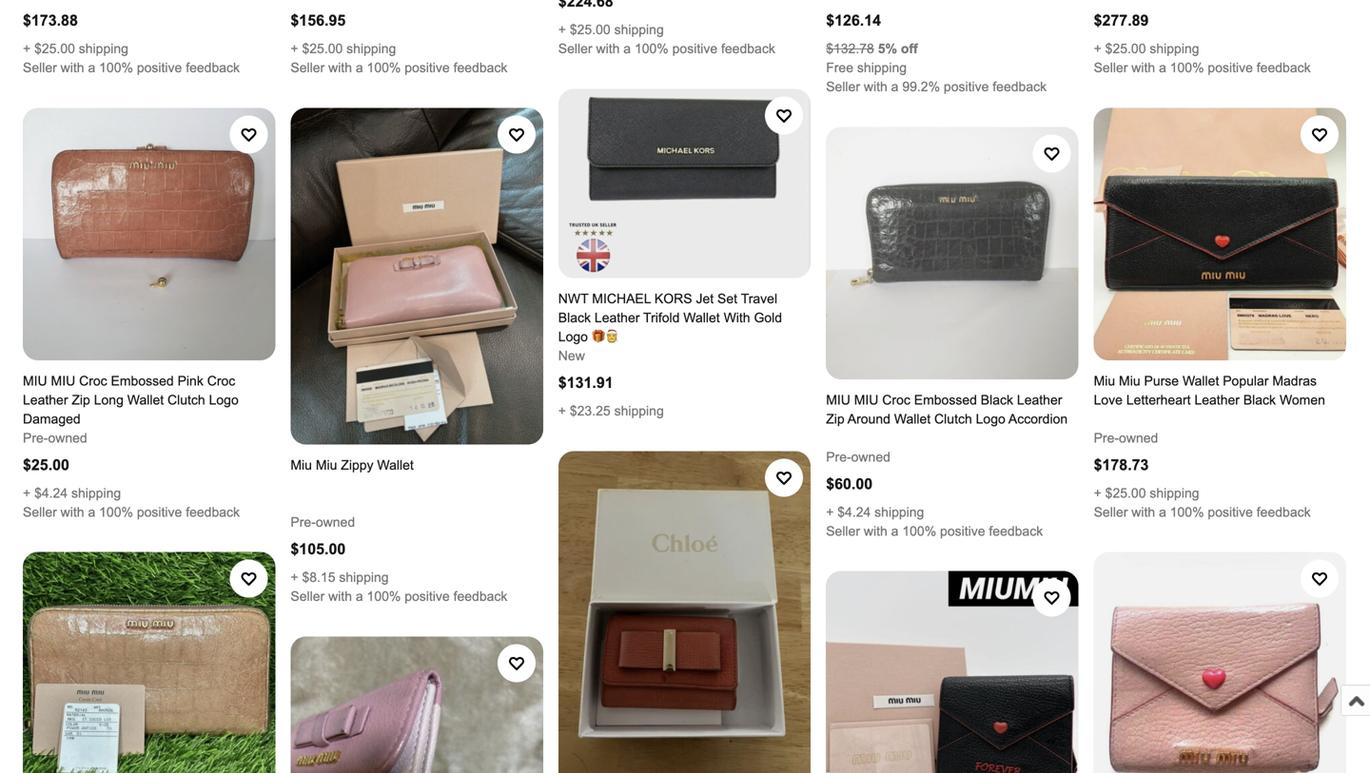 Task type: describe. For each thing, give the bounding box(es) containing it.
$178.73
[[1094, 457, 1149, 474]]

$60.00 text field
[[826, 476, 873, 493]]

nwt michael kors jet set travel black leather trifold wallet with gold logo 🎁🎅
[[558, 292, 782, 345]]

+ $4.24 shipping text field
[[23, 484, 121, 503]]

trifold
[[643, 311, 680, 326]]

long
[[94, 393, 124, 408]]

set
[[718, 292, 738, 307]]

$8.15
[[302, 570, 335, 585]]

shipping inside + $23.25 shipping text box
[[614, 404, 664, 419]]

croc for $60.00
[[882, 393, 911, 408]]

$173.88 text field
[[23, 12, 78, 29]]

leather inside miu miu croc embossed pink croc leather zip long wallet clutch logo damaged
[[23, 393, 68, 408]]

black inside miu miu croc embossed black leather zip around wallet clutch logo accordion
[[981, 393, 1013, 408]]

pre-owned for $60.00
[[826, 450, 891, 465]]

owned for $60.00
[[851, 450, 891, 465]]

with inside + $8.15 shipping seller with a 100% positive feedback
[[328, 589, 352, 604]]

damaged
[[23, 412, 81, 427]]

+ $25.00 shipping seller with a 100% positive feedback for $277.89
[[1094, 41, 1311, 75]]

shipping inside + $8.15 shipping seller with a 100% positive feedback
[[339, 570, 389, 585]]

+ $8.15 shipping text field
[[291, 569, 389, 588]]

$132.78
[[826, 41, 874, 56]]

miu miu purse wallet popular madras love  letterheart leather black women
[[1094, 374, 1325, 408]]

+ inside text box
[[558, 404, 566, 419]]

Free shipping text field
[[826, 59, 907, 78]]

kors
[[655, 292, 692, 307]]

+ $4.24 shipping text field
[[826, 503, 924, 522]]

clutch inside miu miu croc embossed black leather zip around wallet clutch logo accordion
[[935, 412, 972, 427]]

madras
[[1273, 374, 1317, 389]]

pre-owned for $25.00
[[23, 431, 87, 446]]

previous price $132.78 5% off text field
[[826, 40, 918, 59]]

Pre-owned text field
[[1094, 429, 1158, 448]]

logo inside miu miu croc embossed black leather zip around wallet clutch logo accordion
[[976, 412, 1006, 427]]

purse
[[1144, 374, 1179, 389]]

leather inside the miu miu purse wallet popular madras love  letterheart leather black women
[[1195, 393, 1240, 408]]

gold
[[754, 311, 782, 326]]

+ $25.00 shipping seller with a 100% positive feedback for $173.88
[[23, 41, 240, 75]]

$156.95
[[291, 12, 346, 29]]

logo inside miu miu croc embossed pink croc leather zip long wallet clutch logo damaged
[[209, 393, 239, 408]]

pre- for $25.00
[[23, 431, 48, 446]]

+ $23.25 shipping
[[558, 404, 664, 419]]

black inside nwt michael kors jet set travel black leather trifold wallet with gold logo 🎁🎅
[[558, 311, 591, 326]]

black inside the miu miu purse wallet popular madras love  letterheart leather black women
[[1244, 393, 1276, 408]]

wallet inside the miu miu purse wallet popular madras love  letterheart leather black women
[[1183, 374, 1219, 389]]

+ $25.00 shipping text field for $156.95
[[291, 40, 396, 59]]

positive inside + $8.15 shipping seller with a 100% positive feedback
[[405, 589, 450, 604]]

pre- for $178.73
[[1094, 431, 1119, 446]]

a inside + $8.15 shipping seller with a 100% positive feedback
[[356, 589, 363, 604]]

New text field
[[558, 347, 585, 366]]

with
[[724, 311, 750, 326]]

zip inside miu miu croc embossed pink croc leather zip long wallet clutch logo damaged
[[72, 393, 90, 408]]

1 horizontal spatial croc
[[207, 374, 235, 389]]

jet
[[696, 292, 714, 307]]

$60.00
[[826, 476, 873, 493]]

miu miu croc embossed pink croc leather zip long wallet clutch logo damaged
[[23, 374, 239, 427]]

owned for $25.00
[[48, 431, 87, 446]]

accordion
[[1009, 412, 1068, 427]]

$4.24 for $25.00
[[34, 486, 68, 501]]

leather inside nwt michael kors jet set travel black leather trifold wallet with gold logo 🎁🎅
[[595, 311, 640, 326]]

$105.00 text field
[[291, 541, 346, 558]]

$131.91 text field
[[558, 375, 613, 392]]

+ $4.24 shipping seller with a 100% positive feedback for $25.00
[[23, 486, 240, 520]]

zippy
[[341, 458, 374, 473]]

$23.25
[[570, 404, 611, 419]]

$132.78 5% off free shipping seller with a 99.2% positive feedback
[[826, 41, 1047, 94]]

miu miu croc embossed black leather zip around wallet clutch logo accordion
[[826, 393, 1068, 427]]

letterheart
[[1127, 393, 1191, 408]]

travel
[[741, 292, 778, 307]]

new
[[558, 349, 585, 364]]

Seller with a 99.2% positive feedback text field
[[826, 78, 1047, 97]]

love
[[1094, 393, 1123, 408]]



Task type: locate. For each thing, give the bounding box(es) containing it.
$131.91
[[558, 375, 613, 392]]

$126.14 text field
[[826, 12, 881, 29]]

0 horizontal spatial logo
[[209, 393, 239, 408]]

zip inside miu miu croc embossed black leather zip around wallet clutch logo accordion
[[826, 412, 845, 427]]

pre- up '$178.73' text box
[[1094, 431, 1119, 446]]

shipping
[[614, 22, 664, 37], [79, 41, 128, 56], [347, 41, 396, 56], [1150, 41, 1199, 56], [857, 61, 907, 75], [614, 404, 664, 419], [71, 486, 121, 501], [1150, 486, 1199, 501], [875, 505, 924, 520], [339, 570, 389, 585]]

1 horizontal spatial black
[[981, 393, 1013, 408]]

embossed inside miu miu croc embossed pink croc leather zip long wallet clutch logo damaged
[[111, 374, 174, 389]]

🎁🎅
[[592, 330, 618, 345]]

$4.24
[[34, 486, 68, 501], [838, 505, 871, 520]]

+ $25.00 shipping text field
[[558, 21, 664, 40], [291, 40, 396, 59], [1094, 40, 1199, 59]]

seller
[[558, 41, 592, 56], [23, 61, 57, 75], [291, 61, 325, 75], [1094, 61, 1128, 75], [826, 80, 860, 94], [23, 505, 57, 520], [1094, 505, 1128, 520], [826, 524, 860, 539], [291, 589, 325, 604]]

black down the 'nwt' at the top left
[[558, 311, 591, 326]]

black down popular
[[1244, 393, 1276, 408]]

5%
[[878, 41, 897, 56]]

pink
[[178, 374, 203, 389]]

with
[[596, 41, 620, 56], [61, 61, 84, 75], [328, 61, 352, 75], [1132, 61, 1155, 75], [864, 80, 888, 94], [61, 505, 84, 520], [1132, 505, 1155, 520], [864, 524, 888, 539], [328, 589, 352, 604]]

+ $4.24 shipping seller with a 100% positive feedback
[[23, 486, 240, 520], [826, 505, 1043, 539]]

+ $4.24 shipping seller with a 100% positive feedback down $25.00 'text field'
[[23, 486, 240, 520]]

popular
[[1223, 374, 1269, 389]]

0 horizontal spatial embossed
[[111, 374, 174, 389]]

wallet right zippy
[[377, 458, 414, 473]]

0 horizontal spatial $4.24
[[34, 486, 68, 501]]

0 horizontal spatial black
[[558, 311, 591, 326]]

embossed for $25.00
[[111, 374, 174, 389]]

black up accordion
[[981, 393, 1013, 408]]

pre-owned for $178.73
[[1094, 431, 1158, 446]]

owned up '$178.73' text box
[[1119, 431, 1158, 446]]

$4.24 down $25.00 'text field'
[[34, 486, 68, 501]]

pre-owned for $105.00
[[291, 515, 355, 530]]

pre- for $105.00
[[291, 515, 316, 530]]

owned for $105.00
[[316, 515, 355, 530]]

zip left long
[[72, 393, 90, 408]]

$4.24 down $60.00
[[838, 505, 871, 520]]

logo inside nwt michael kors jet set travel black leather trifold wallet with gold logo 🎁🎅
[[558, 330, 588, 345]]

women
[[1280, 393, 1325, 408]]

None text field
[[558, 0, 613, 10]]

$178.73 text field
[[1094, 457, 1149, 474]]

owned for $178.73
[[1119, 431, 1158, 446]]

a inside $132.78 5% off free shipping seller with a 99.2% positive feedback
[[891, 80, 899, 94]]

0 horizontal spatial + $25.00 shipping text field
[[23, 40, 128, 59]]

wallet inside nwt michael kors jet set travel black leather trifold wallet with gold logo 🎁🎅
[[684, 311, 720, 326]]

1 horizontal spatial $4.24
[[838, 505, 871, 520]]

pre-owned down damaged
[[23, 431, 87, 446]]

pre-owned text field up $60.00 text field
[[826, 448, 891, 467]]

1 vertical spatial clutch
[[935, 412, 972, 427]]

wallet inside miu miu croc embossed pink croc leather zip long wallet clutch logo damaged
[[127, 393, 164, 408]]

pre-owned
[[23, 431, 87, 446], [1094, 431, 1158, 446], [826, 450, 891, 465], [291, 515, 355, 530]]

wallet right around
[[894, 412, 931, 427]]

michael
[[592, 292, 651, 307]]

1 horizontal spatial + $25.00 shipping text field
[[1094, 484, 1199, 503]]

0 vertical spatial clutch
[[167, 393, 205, 408]]

1 horizontal spatial + $4.24 shipping seller with a 100% positive feedback
[[826, 505, 1043, 539]]

croc up long
[[79, 374, 107, 389]]

1 vertical spatial + $25.00 shipping text field
[[1094, 484, 1199, 503]]

free
[[826, 61, 854, 75]]

2 vertical spatial logo
[[976, 412, 1006, 427]]

pre- up "$105.00" text box at the left bottom of the page
[[291, 515, 316, 530]]

1 vertical spatial zip
[[826, 412, 845, 427]]

$25.00 text field
[[23, 457, 69, 474]]

embossed for $60.00
[[914, 393, 977, 408]]

2 horizontal spatial logo
[[976, 412, 1006, 427]]

1 horizontal spatial zip
[[826, 412, 845, 427]]

leather
[[595, 311, 640, 326], [23, 393, 68, 408], [1017, 393, 1062, 408], [1195, 393, 1240, 408]]

seller inside + $8.15 shipping seller with a 100% positive feedback
[[291, 589, 325, 604]]

miu
[[1094, 374, 1115, 389], [1119, 374, 1141, 389], [291, 458, 312, 473], [316, 458, 337, 473]]

+ $4.24 shipping seller with a 100% positive feedback down $60.00 text field
[[826, 505, 1043, 539]]

0 horizontal spatial clutch
[[167, 393, 205, 408]]

shipping inside $132.78 5% off free shipping seller with a 99.2% positive feedback
[[857, 61, 907, 75]]

leather down popular
[[1195, 393, 1240, 408]]

pre-owned up $60.00 text field
[[826, 450, 891, 465]]

+ $25.00 shipping text field for $277.89
[[1094, 40, 1199, 59]]

clutch down pink
[[167, 393, 205, 408]]

100% inside + $8.15 shipping seller with a 100% positive feedback
[[367, 589, 401, 604]]

1 horizontal spatial pre-owned text field
[[291, 513, 355, 532]]

+ inside + $8.15 shipping seller with a 100% positive feedback
[[291, 570, 298, 585]]

off
[[901, 41, 918, 56]]

$173.88
[[23, 12, 78, 29]]

wallet down jet
[[684, 311, 720, 326]]

leather up damaged
[[23, 393, 68, 408]]

+ $25.00 shipping seller with a 100% positive feedback for $156.95
[[291, 41, 508, 75]]

0 vertical spatial zip
[[72, 393, 90, 408]]

clutch
[[167, 393, 205, 408], [935, 412, 972, 427]]

0 horizontal spatial + $25.00 shipping text field
[[291, 40, 396, 59]]

pre-owned text field down damaged
[[23, 429, 87, 448]]

leather up accordion
[[1017, 393, 1062, 408]]

Seller with a 100% positive feedback text field
[[558, 40, 775, 59], [291, 59, 508, 78], [826, 522, 1043, 541], [291, 588, 508, 607]]

pre- down damaged
[[23, 431, 48, 446]]

with inside $132.78 5% off free shipping seller with a 99.2% positive feedback
[[864, 80, 888, 94]]

wallet inside miu miu croc embossed black leather zip around wallet clutch logo accordion
[[894, 412, 931, 427]]

1 horizontal spatial + $25.00 shipping text field
[[558, 21, 664, 40]]

logo
[[558, 330, 588, 345], [209, 393, 239, 408], [976, 412, 1006, 427]]

2 horizontal spatial pre-owned text field
[[826, 448, 891, 467]]

seller inside $132.78 5% off free shipping seller with a 99.2% positive feedback
[[826, 80, 860, 94]]

owned up "$105.00" text box at the left bottom of the page
[[316, 515, 355, 530]]

feedback inside $132.78 5% off free shipping seller with a 99.2% positive feedback
[[993, 80, 1047, 94]]

croc
[[79, 374, 107, 389], [207, 374, 235, 389], [882, 393, 911, 408]]

positive
[[672, 41, 718, 56], [137, 61, 182, 75], [405, 61, 450, 75], [1208, 61, 1253, 75], [944, 80, 989, 94], [137, 505, 182, 520], [1208, 505, 1253, 520], [940, 524, 985, 539], [405, 589, 450, 604]]

+ $25.00 shipping text field down '$178.73' text box
[[1094, 484, 1199, 503]]

99.2%
[[902, 80, 940, 94]]

1 horizontal spatial embossed
[[914, 393, 977, 408]]

pre- up $60.00 text field
[[826, 450, 851, 465]]

pre-owned text field for $25.00
[[23, 429, 87, 448]]

nwt
[[558, 292, 588, 307]]

owned inside text field
[[1119, 431, 1158, 446]]

zip
[[72, 393, 90, 408], [826, 412, 845, 427]]

0 vertical spatial + $25.00 shipping text field
[[23, 40, 128, 59]]

croc inside miu miu croc embossed black leather zip around wallet clutch logo accordion
[[882, 393, 911, 408]]

+ $25.00 shipping text field
[[23, 40, 128, 59], [1094, 484, 1199, 503]]

owned down damaged
[[48, 431, 87, 446]]

+ $4.24 shipping seller with a 100% positive feedback for $60.00
[[826, 505, 1043, 539]]

pre-owned text field for $105.00
[[291, 513, 355, 532]]

miu miu zippy wallet
[[291, 458, 414, 473]]

leather inside miu miu croc embossed black leather zip around wallet clutch logo accordion
[[1017, 393, 1062, 408]]

$105.00
[[291, 541, 346, 558]]

miu
[[23, 374, 47, 389], [51, 374, 75, 389], [826, 393, 851, 408], [854, 393, 879, 408]]

0 horizontal spatial + $4.24 shipping seller with a 100% positive feedback
[[23, 486, 240, 520]]

pre- inside text field
[[1094, 431, 1119, 446]]

0 horizontal spatial zip
[[72, 393, 90, 408]]

pre-owned text field up "$105.00" text box at the left bottom of the page
[[291, 513, 355, 532]]

owned up $60.00 text field
[[851, 450, 891, 465]]

1 vertical spatial $4.24
[[838, 505, 871, 520]]

clutch right around
[[935, 412, 972, 427]]

2 horizontal spatial + $25.00 shipping text field
[[1094, 40, 1199, 59]]

embossed
[[111, 374, 174, 389], [914, 393, 977, 408]]

positive inside $132.78 5% off free shipping seller with a 99.2% positive feedback
[[944, 80, 989, 94]]

black
[[558, 311, 591, 326], [981, 393, 1013, 408], [1244, 393, 1276, 408]]

croc for $25.00
[[79, 374, 107, 389]]

1 horizontal spatial logo
[[558, 330, 588, 345]]

wallet right purse
[[1183, 374, 1219, 389]]

feedback inside + $8.15 shipping seller with a 100% positive feedback
[[454, 589, 508, 604]]

0 horizontal spatial croc
[[79, 374, 107, 389]]

0 vertical spatial $4.24
[[34, 486, 68, 501]]

$4.24 for $60.00
[[838, 505, 871, 520]]

pre-owned up "$105.00" text box at the left bottom of the page
[[291, 515, 355, 530]]

0 vertical spatial embossed
[[111, 374, 174, 389]]

1 vertical spatial embossed
[[914, 393, 977, 408]]

pre-owned up '$178.73' text box
[[1094, 431, 1158, 446]]

Pre-owned text field
[[23, 429, 87, 448], [826, 448, 891, 467], [291, 513, 355, 532]]

a
[[624, 41, 631, 56], [88, 61, 95, 75], [356, 61, 363, 75], [1159, 61, 1166, 75], [891, 80, 899, 94], [88, 505, 95, 520], [1159, 505, 1166, 520], [891, 524, 899, 539], [356, 589, 363, 604]]

wallet right long
[[127, 393, 164, 408]]

+ $8.15 shipping seller with a 100% positive feedback
[[291, 570, 508, 604]]

$277.89
[[1094, 12, 1149, 29]]

+ $25.00 shipping text field down $173.88
[[23, 40, 128, 59]]

croc up around
[[882, 393, 911, 408]]

pre- for $60.00
[[826, 450, 851, 465]]

Seller with a 100% positive feedback text field
[[23, 59, 240, 78], [1094, 59, 1311, 78], [23, 503, 240, 522], [1094, 503, 1311, 522]]

wallet
[[684, 311, 720, 326], [1183, 374, 1219, 389], [127, 393, 164, 408], [894, 412, 931, 427], [377, 458, 414, 473]]

0 vertical spatial logo
[[558, 330, 588, 345]]

+ $25.00 shipping seller with a 100% positive feedback
[[558, 22, 775, 56], [23, 41, 240, 75], [291, 41, 508, 75], [1094, 41, 1311, 75], [1094, 486, 1311, 520]]

1 horizontal spatial clutch
[[935, 412, 972, 427]]

$126.14
[[826, 12, 881, 29]]

clutch inside miu miu croc embossed pink croc leather zip long wallet clutch logo damaged
[[167, 393, 205, 408]]

croc right pink
[[207, 374, 235, 389]]

2 horizontal spatial black
[[1244, 393, 1276, 408]]

pre-
[[23, 431, 48, 446], [1094, 431, 1119, 446], [826, 450, 851, 465], [291, 515, 316, 530]]

$156.95 text field
[[291, 12, 346, 29]]

embossed inside miu miu croc embossed black leather zip around wallet clutch logo accordion
[[914, 393, 977, 408]]

2 horizontal spatial croc
[[882, 393, 911, 408]]

leather down michael
[[595, 311, 640, 326]]

owned
[[48, 431, 87, 446], [1119, 431, 1158, 446], [851, 450, 891, 465], [316, 515, 355, 530]]

0 horizontal spatial pre-owned text field
[[23, 429, 87, 448]]

zip left around
[[826, 412, 845, 427]]

feedback
[[721, 41, 775, 56], [186, 61, 240, 75], [454, 61, 508, 75], [1257, 61, 1311, 75], [993, 80, 1047, 94], [186, 505, 240, 520], [1257, 505, 1311, 520], [989, 524, 1043, 539], [454, 589, 508, 604]]

100%
[[635, 41, 669, 56], [99, 61, 133, 75], [367, 61, 401, 75], [1170, 61, 1204, 75], [99, 505, 133, 520], [1170, 505, 1204, 520], [902, 524, 936, 539], [367, 589, 401, 604]]

$25.00
[[570, 22, 611, 37], [34, 41, 75, 56], [302, 41, 343, 56], [1105, 41, 1146, 56], [23, 457, 69, 474], [1105, 486, 1146, 501]]

1 vertical spatial logo
[[209, 393, 239, 408]]

$277.89 text field
[[1094, 12, 1149, 29]]

pre-owned text field for $60.00
[[826, 448, 891, 467]]

+ $23.25 shipping text field
[[558, 402, 664, 421]]

around
[[848, 412, 891, 427]]

+
[[558, 22, 566, 37], [23, 41, 31, 56], [291, 41, 298, 56], [1094, 41, 1102, 56], [558, 404, 566, 419], [23, 486, 31, 501], [1094, 486, 1102, 501], [826, 505, 834, 520], [291, 570, 298, 585]]



Task type: vqa. For each thing, say whether or not it's contained in the screenshot.
$60.00 text field
yes



